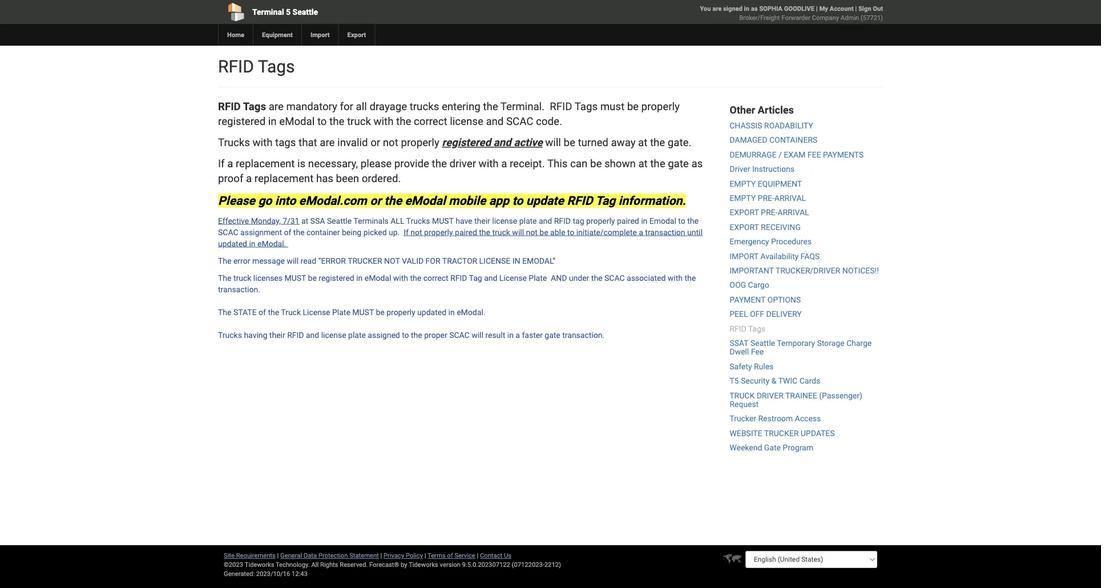 Task type: locate. For each thing, give the bounding box(es) containing it.
the left proper
[[411, 330, 422, 340]]

0 horizontal spatial as
[[692, 157, 703, 170]]

at right 'away'
[[638, 136, 648, 149]]

emodal. down assignment
[[258, 239, 286, 248]]

monday,
[[251, 216, 281, 225]]

tag down tractor
[[469, 273, 482, 282]]

1 vertical spatial gate
[[545, 330, 561, 340]]

plate
[[519, 216, 537, 225], [348, 330, 366, 340]]

plate down update
[[519, 216, 537, 225]]

weekend
[[730, 443, 762, 452]]

| up "9.5.0.202307122"
[[477, 552, 479, 559]]

emodal down provide
[[405, 193, 446, 208]]

empty down driver
[[730, 179, 756, 188]]

a left the 'transaction'
[[639, 227, 643, 237]]

tag for and
[[469, 273, 482, 282]]

2 horizontal spatial of
[[447, 552, 453, 559]]

tag for information.
[[596, 193, 616, 208]]

error
[[233, 256, 250, 265]]

registered inside the truck licenses must be registered in emodal with the correct rfid tag and license plate  and under the scac associated with the transaction.
[[319, 273, 354, 282]]

0 horizontal spatial truck
[[233, 273, 251, 282]]

demurrage
[[730, 150, 777, 159]]

replacement down tags
[[236, 157, 295, 170]]

my
[[820, 5, 828, 12]]

plate down the emodal"
[[529, 273, 547, 282]]

not right up.
[[411, 227, 422, 237]]

be inside 'are mandatory for all drayage trucks entering the terminal.  rfid tags must be properly registered in emodal to the truck with the correct license and scac code.'
[[627, 100, 639, 112]]

chassis roadability link
[[730, 121, 813, 130]]

site requirements | general data protection statement | privacy policy | terms of service | contact us ©2023 tideworks technology. all rights reserved. forecast® by tideworks version 9.5.0.202307122 (07122023-2212) generated: 2023/10/16 12:43
[[224, 552, 561, 578]]

proper
[[424, 330, 447, 340]]

0 vertical spatial transaction.
[[218, 284, 260, 294]]

in inside the truck licenses must be registered in emodal with the correct rfid tag and license plate  and under the scac associated with the transaction.
[[356, 273, 363, 282]]

1 vertical spatial tag
[[469, 273, 482, 282]]

be inside the if a replacement is necessary, please provide the driver with a receipt. this can be shown at the gate as proof a replacement has been ordered.
[[590, 157, 602, 170]]

important trucker/driver notices!! link
[[730, 266, 879, 275]]

license down entering
[[450, 115, 483, 128]]

active
[[514, 136, 543, 149]]

trucks for invalid
[[218, 136, 250, 149]]

2 vertical spatial must
[[352, 307, 374, 317]]

correct inside 'are mandatory for all drayage trucks entering the terminal.  rfid tags must be properly registered in emodal to the truck with the correct license and scac code.'
[[414, 115, 447, 128]]

0 vertical spatial license
[[450, 115, 483, 128]]

paired up 'initiate/complete'
[[617, 216, 639, 225]]

0 vertical spatial if
[[218, 157, 225, 170]]

truck
[[281, 307, 301, 317]]

truck inside 'are mandatory for all drayage trucks entering the terminal.  rfid tags must be properly registered in emodal to the truck with the correct license and scac code.'
[[347, 115, 371, 128]]

export pre-arrival link
[[730, 208, 809, 217]]

1 vertical spatial seattle
[[327, 216, 352, 225]]

of down 7/31
[[284, 227, 291, 237]]

2 horizontal spatial not
[[526, 227, 538, 237]]

2212)
[[545, 561, 561, 568]]

1 vertical spatial registered
[[442, 136, 491, 149]]

that
[[299, 136, 317, 149]]

2 horizontal spatial truck
[[492, 227, 510, 237]]

1 horizontal spatial truck
[[347, 115, 371, 128]]

gate down "gate." at right
[[668, 157, 689, 170]]

result
[[486, 330, 505, 340]]

with right driver
[[479, 157, 499, 170]]

generated:
[[224, 570, 255, 578]]

contact
[[480, 552, 503, 559]]

to right able
[[567, 227, 575, 237]]

1 vertical spatial if
[[404, 227, 409, 237]]

export up export receiving link
[[730, 208, 759, 217]]

0 horizontal spatial license
[[303, 307, 330, 317]]

not left able
[[526, 227, 538, 237]]

0 vertical spatial plate
[[529, 273, 547, 282]]

at right shown at the right of page
[[639, 157, 648, 170]]

0 horizontal spatial registered
[[218, 115, 266, 128]]

0 vertical spatial paired
[[617, 216, 639, 225]]

1 horizontal spatial as
[[751, 5, 758, 12]]

assigned
[[368, 330, 400, 340]]

0 vertical spatial tag
[[596, 193, 616, 208]]

rfid inside other articles chassis roadability damaged containers demurrage / exam fee payments driver instructions empty equipment empty pre-arrival export pre-arrival export receiving emergency procedures import availability faqs important trucker/driver notices!! oog cargo payment options peel off delivery rfid tags ssat seattle temporary storage charge dwell fee safety rules t5 security & twic cards truck driver trainee (passenger) request trucker restroom access website trucker updates weekend gate program
[[730, 324, 747, 333]]

1 horizontal spatial their
[[474, 216, 490, 225]]

driver
[[730, 164, 750, 174]]

2 vertical spatial trucks
[[218, 330, 242, 340]]

must down read
[[285, 273, 306, 282]]

properly inside at ssa seattle terminals all trucks must have their license plate and rfid tag properly paired in emodal to the scac assignment of the container being picked up.
[[586, 216, 615, 225]]

2 vertical spatial the
[[218, 307, 232, 317]]

scac inside the truck licenses must be registered in emodal with the correct rfid tag and license plate  and under the scac associated with the transaction.
[[605, 273, 625, 282]]

trucker left not
[[348, 256, 382, 265]]

the left driver
[[432, 157, 447, 170]]

truck down error
[[233, 273, 251, 282]]

export link
[[338, 24, 375, 46]]

rfid inside the truck licenses must be registered in emodal with the correct rfid tag and license plate  and under the scac associated with the transaction.
[[451, 273, 467, 282]]

at inside the if a replacement is necessary, please provide the driver with a receipt. this can be shown at the gate as proof a replacement has been ordered.
[[639, 157, 648, 170]]

are right that at the left top
[[320, 136, 335, 149]]

1 vertical spatial plate
[[348, 330, 366, 340]]

the up license
[[479, 227, 490, 237]]

1 vertical spatial plate
[[332, 307, 350, 317]]

will up in
[[512, 227, 524, 237]]

instructions
[[752, 164, 795, 174]]

rules
[[754, 362, 774, 371]]

and down license
[[484, 273, 498, 282]]

payment
[[730, 295, 766, 304]]

1 the from the top
[[218, 256, 232, 265]]

correct down for
[[423, 273, 449, 282]]

trucks
[[410, 100, 439, 112]]

2 the from the top
[[218, 273, 232, 282]]

are left mandatory
[[269, 100, 284, 112]]

and up trucks with tags that are invalid or not properly registered and active will be turned away at the gate.
[[486, 115, 504, 128]]

1 horizontal spatial trucker
[[764, 429, 799, 438]]

arrival
[[775, 193, 806, 203], [778, 208, 809, 217]]

necessary, please
[[308, 157, 392, 170]]

ssa
[[310, 216, 325, 225]]

a left receipt.
[[501, 157, 507, 170]]

at inside at ssa seattle terminals all trucks must have their license plate and rfid tag properly paired in emodal to the scac assignment of the container being picked up.
[[301, 216, 308, 225]]

trucks right all
[[406, 216, 430, 225]]

2 horizontal spatial license
[[492, 216, 517, 225]]

as
[[751, 5, 758, 12], [692, 157, 703, 170]]

0 horizontal spatial plate
[[348, 330, 366, 340]]

0 horizontal spatial transaction.
[[218, 284, 260, 294]]

3 the from the top
[[218, 307, 232, 317]]

emodal
[[650, 216, 677, 225]]

with inside 'are mandatory for all drayage trucks entering the terminal.  rfid tags must be properly registered in emodal to the truck with the correct license and scac code.'
[[374, 115, 394, 128]]

1 horizontal spatial seattle
[[327, 216, 352, 225]]

valid
[[402, 256, 424, 265]]

license
[[450, 115, 483, 128], [492, 216, 517, 225], [321, 330, 346, 340]]

options
[[768, 295, 801, 304]]

0 vertical spatial emodal.
[[258, 239, 286, 248]]

/
[[779, 150, 782, 159]]

2 vertical spatial seattle
[[751, 338, 775, 348]]

plate inside the truck licenses must be registered in emodal with the correct rfid tag and license plate  and under the scac associated with the transaction.
[[529, 273, 547, 282]]

0 vertical spatial updated
[[218, 239, 247, 248]]

2 horizontal spatial must
[[432, 216, 454, 225]]

be left able
[[540, 227, 548, 237]]

2 horizontal spatial seattle
[[751, 338, 775, 348]]

truck
[[730, 391, 755, 400]]

privacy policy link
[[384, 552, 423, 559]]

the left error
[[218, 256, 232, 265]]

if
[[218, 157, 225, 170], [404, 227, 409, 237]]

replacement up into at the top of page
[[255, 172, 314, 185]]

must inside the truck licenses must be registered in emodal with the correct rfid tag and license plate  and under the scac associated with the transaction.
[[285, 273, 306, 282]]

arrival up receiving
[[778, 208, 809, 217]]

read
[[301, 256, 316, 265]]

1 vertical spatial at
[[639, 157, 648, 170]]

terminals
[[354, 216, 389, 225]]

properly up "gate." at right
[[642, 100, 680, 112]]

empty equipment link
[[730, 179, 802, 188]]

in down the truck licenses must be registered in emodal with the correct rfid tag and license plate  and under the scac associated with the transaction.
[[449, 307, 455, 317]]

0 horizontal spatial are
[[269, 100, 284, 112]]

2 vertical spatial emodal
[[365, 273, 391, 282]]

0 vertical spatial must
[[432, 216, 454, 225]]

trucker
[[730, 414, 757, 423]]

trucker
[[348, 256, 382, 265], [764, 429, 799, 438]]

0 horizontal spatial seattle
[[293, 7, 318, 17]]

the down valid
[[410, 273, 421, 282]]

transaction. up state
[[218, 284, 260, 294]]

1 horizontal spatial plate
[[519, 216, 537, 225]]

with right associated
[[668, 273, 683, 282]]

| up the tideworks
[[425, 552, 426, 559]]

0 horizontal spatial emodal
[[279, 115, 315, 128]]

and inside the truck licenses must be registered in emodal with the correct rfid tag and license plate  and under the scac associated with the transaction.
[[484, 273, 498, 282]]

gate for transaction.
[[545, 330, 561, 340]]

policy
[[406, 552, 423, 559]]

1 vertical spatial truck
[[492, 227, 510, 237]]

0 vertical spatial registered
[[218, 115, 266, 128]]

are inside 'are mandatory for all drayage trucks entering the terminal.  rfid tags must be properly registered in emodal to the truck with the correct license and scac code.'
[[269, 100, 284, 112]]

ssat seattle temporary storage charge dwell fee link
[[730, 338, 872, 357]]

website
[[730, 429, 763, 438]]

export up emergency
[[730, 222, 759, 232]]

2 horizontal spatial emodal
[[405, 193, 446, 208]]

1 vertical spatial license
[[492, 216, 517, 225]]

replacement
[[236, 157, 295, 170], [255, 172, 314, 185]]

emodal.
[[258, 239, 286, 248], [457, 307, 486, 317]]

| left sign
[[855, 5, 857, 12]]

0 horizontal spatial not
[[383, 136, 398, 149]]

weekend gate program link
[[730, 443, 814, 452]]

message
[[252, 256, 285, 265]]

tag up 'initiate/complete'
[[596, 193, 616, 208]]

0 horizontal spatial if
[[218, 157, 225, 170]]

assignment
[[240, 227, 282, 237]]

equipment
[[758, 179, 802, 188]]

to inside at ssa seattle terminals all trucks must have their license plate and rfid tag properly paired in emodal to the scac assignment of the container being picked up.
[[679, 216, 686, 225]]

in inside at ssa seattle terminals all trucks must have their license plate and rfid tag properly paired in emodal to the scac assignment of the container being picked up.
[[641, 216, 648, 225]]

their inside at ssa seattle terminals all trucks must have their license plate and rfid tag properly paired in emodal to the scac assignment of the container being picked up.
[[474, 216, 490, 225]]

if inside if not properly paired the truck will not be able to initiate/complete a transaction until updated in emodal.
[[404, 227, 409, 237]]

emodal inside 'are mandatory for all drayage trucks entering the terminal.  rfid tags must be properly registered in emodal to the truck with the correct license and scac code.'
[[279, 115, 315, 128]]

| left general
[[277, 552, 279, 559]]

are inside you are signed in as sophia goodlive | my account | sign out broker/freight forwarder company admin (57721)
[[713, 5, 722, 12]]

0 horizontal spatial must
[[285, 273, 306, 282]]

all
[[356, 100, 367, 112]]

1 vertical spatial trucker
[[764, 429, 799, 438]]

must inside at ssa seattle terminals all trucks must have their license plate and rfid tag properly paired in emodal to the scac assignment of the container being picked up.
[[432, 216, 454, 225]]

not for truck
[[526, 227, 538, 237]]

be right 'must'
[[627, 100, 639, 112]]

plate down the state of the truck license plate must be properly updated in emodal.
[[348, 330, 366, 340]]

updates
[[801, 429, 835, 438]]

account
[[830, 5, 854, 12]]

seattle inside at ssa seattle terminals all trucks must have their license plate and rfid tag properly paired in emodal to the scac assignment of the container being picked up.
[[327, 216, 352, 225]]

0 horizontal spatial of
[[259, 307, 266, 317]]

0 vertical spatial trucks
[[218, 136, 250, 149]]

shown
[[605, 157, 636, 170]]

scac inside 'are mandatory for all drayage trucks entering the terminal.  rfid tags must be properly registered in emodal to the truck with the correct license and scac code.'
[[506, 115, 534, 128]]

in left emodal
[[641, 216, 648, 225]]

are right you
[[713, 5, 722, 12]]

in down assignment
[[249, 239, 256, 248]]

0 vertical spatial trucker
[[348, 256, 382, 265]]

gate inside the if a replacement is necessary, please provide the driver with a receipt. this can be shown at the gate as proof a replacement has been ordered.
[[668, 157, 689, 170]]

empty
[[730, 179, 756, 188], [730, 193, 756, 203]]

rfid inside at ssa seattle terminals all trucks must have their license plate and rfid tag properly paired in emodal to the scac assignment of the container being picked up.
[[554, 216, 571, 225]]

0 vertical spatial license
[[499, 273, 527, 282]]

pre- down empty equipment link
[[758, 193, 775, 203]]

empty down empty equipment link
[[730, 193, 756, 203]]

transaction.
[[218, 284, 260, 294], [563, 330, 605, 340]]

0 vertical spatial seattle
[[293, 7, 318, 17]]

&
[[772, 376, 777, 386]]

2 empty from the top
[[730, 193, 756, 203]]

license down app
[[492, 216, 517, 225]]

in right signed
[[744, 5, 750, 12]]

the left licenses
[[218, 273, 232, 282]]

export
[[348, 31, 366, 39]]

state
[[233, 307, 257, 317]]

0 vertical spatial the
[[218, 256, 232, 265]]

|
[[816, 5, 818, 12], [855, 5, 857, 12], [277, 552, 279, 559], [381, 552, 382, 559], [425, 552, 426, 559], [477, 552, 479, 559]]

1 vertical spatial empty
[[730, 193, 756, 203]]

general
[[280, 552, 302, 559]]

0 horizontal spatial their
[[269, 330, 285, 340]]

be down read
[[308, 273, 317, 282]]

if for a
[[218, 157, 225, 170]]

their right having
[[269, 330, 285, 340]]

mandatory
[[286, 100, 337, 112]]

seattle for 5
[[293, 7, 318, 17]]

the inside the truck licenses must be registered in emodal with the correct rfid tag and license plate  and under the scac associated with the transaction.
[[218, 273, 232, 282]]

the up all
[[384, 193, 402, 208]]

all
[[391, 216, 404, 225]]

0 horizontal spatial gate
[[545, 330, 561, 340]]

1 horizontal spatial plate
[[529, 273, 547, 282]]

emodal. down the truck licenses must be registered in emodal with the correct rfid tag and license plate  and under the scac associated with the transaction.
[[457, 307, 486, 317]]

trucks for license
[[218, 330, 242, 340]]

0 vertical spatial empty
[[730, 179, 756, 188]]

0 vertical spatial emodal
[[279, 115, 315, 128]]

tags
[[258, 56, 295, 77], [243, 100, 266, 112], [575, 100, 598, 112], [748, 324, 766, 333]]

emodal down mandatory
[[279, 115, 315, 128]]

1 vertical spatial their
[[269, 330, 285, 340]]

properly up for
[[424, 227, 453, 237]]

1 vertical spatial export
[[730, 222, 759, 232]]

be right can
[[590, 157, 602, 170]]

pre- down empty pre-arrival link
[[761, 208, 778, 217]]

in down the error message will read "error trucker not valid for tractor license in emodal"
[[356, 273, 363, 282]]

truck down all
[[347, 115, 371, 128]]

sophia
[[759, 5, 783, 12]]

2 export from the top
[[730, 222, 759, 232]]

1 vertical spatial as
[[692, 157, 703, 170]]

or right invalid
[[371, 136, 380, 149]]

0 vertical spatial as
[[751, 5, 758, 12]]

of up version
[[447, 552, 453, 559]]

emodal inside the truck licenses must be registered in emodal with the correct rfid tag and license plate  and under the scac associated with the transaction.
[[365, 273, 391, 282]]

twic
[[778, 376, 798, 386]]

1 vertical spatial transaction.
[[563, 330, 605, 340]]

update
[[526, 193, 564, 208]]

a inside if not properly paired the truck will not be able to initiate/complete a transaction until updated in emodal.
[[639, 227, 643, 237]]

1 vertical spatial rfid tags
[[218, 100, 266, 112]]

1 vertical spatial emodal
[[405, 193, 446, 208]]

gate.
[[668, 136, 692, 149]]

0 vertical spatial rfid tags
[[218, 56, 295, 77]]

truck inside the truck licenses must be registered in emodal with the correct rfid tag and license plate  and under the scac associated with the transaction.
[[233, 273, 251, 282]]

1 horizontal spatial must
[[352, 307, 374, 317]]

1 vertical spatial are
[[269, 100, 284, 112]]

the for the truck licenses must be registered in emodal with the correct rfid tag and license plate  and under the scac associated with the transaction.
[[218, 273, 232, 282]]

invalid
[[337, 136, 368, 149]]

notices!!
[[843, 266, 879, 275]]

tag inside the truck licenses must be registered in emodal with the correct rfid tag and license plate  and under the scac associated with the transaction.
[[469, 273, 482, 282]]

must
[[432, 216, 454, 225], [285, 273, 306, 282], [352, 307, 374, 317]]

1 horizontal spatial not
[[411, 227, 422, 237]]

2 vertical spatial license
[[321, 330, 346, 340]]

updated up proper
[[417, 307, 447, 317]]

0 vertical spatial are
[[713, 5, 722, 12]]

2 vertical spatial of
[[447, 552, 453, 559]]

able
[[550, 227, 565, 237]]

1 vertical spatial trucks
[[406, 216, 430, 225]]

truck
[[347, 115, 371, 128], [492, 227, 510, 237], [233, 273, 251, 282]]

1 vertical spatial correct
[[423, 273, 449, 282]]

if inside the if a replacement is necessary, please provide the driver with a receipt. this can be shown at the gate as proof a replacement has been ordered.
[[218, 157, 225, 170]]

2 vertical spatial registered
[[319, 273, 354, 282]]

2 vertical spatial truck
[[233, 273, 251, 282]]

0 vertical spatial pre-
[[758, 193, 775, 203]]

0 vertical spatial export
[[730, 208, 759, 217]]

will left read
[[287, 256, 299, 265]]

1 vertical spatial of
[[259, 307, 266, 317]]

emodal
[[279, 115, 315, 128], [405, 193, 446, 208], [365, 273, 391, 282]]

license
[[479, 256, 511, 265]]

0 horizontal spatial paired
[[455, 227, 477, 237]]

scac
[[506, 115, 534, 128], [218, 227, 238, 237], [605, 273, 625, 282], [449, 330, 470, 340]]

with inside the if a replacement is necessary, please provide the driver with a receipt. this can be shown at the gate as proof a replacement has been ordered.
[[479, 157, 499, 170]]

with down drayage at the left top of page
[[374, 115, 394, 128]]

| left the my
[[816, 5, 818, 12]]

trucks up proof
[[218, 136, 250, 149]]

scac left associated
[[605, 273, 625, 282]]

transaction. right faster
[[563, 330, 605, 340]]

of inside at ssa seattle terminals all trucks must have their license plate and rfid tag properly paired in emodal to the scac assignment of the container being picked up.
[[284, 227, 291, 237]]

will left result
[[472, 330, 484, 340]]

correct down trucks on the top
[[414, 115, 447, 128]]

0 vertical spatial their
[[474, 216, 490, 225]]

to right assigned
[[402, 330, 409, 340]]

rfid
[[218, 56, 254, 77], [218, 100, 241, 112], [550, 100, 572, 112], [567, 193, 593, 208], [554, 216, 571, 225], [451, 273, 467, 282], [730, 324, 747, 333], [287, 330, 304, 340]]

licenses
[[253, 273, 283, 282]]

turned
[[578, 136, 609, 149]]

the for the error message will read "error trucker not valid for tractor license in emodal"
[[218, 256, 232, 265]]

gate
[[668, 157, 689, 170], [545, 330, 561, 340]]

their right have
[[474, 216, 490, 225]]

broker/freight
[[739, 14, 780, 21]]

2023/10/16
[[256, 570, 290, 578]]

damaged
[[730, 135, 768, 145]]

at left ssa
[[301, 216, 308, 225]]

other
[[730, 104, 755, 116]]

seattle right 5
[[293, 7, 318, 17]]

1 horizontal spatial registered
[[319, 273, 354, 282]]

if up proof
[[218, 157, 225, 170]]

0 horizontal spatial updated
[[218, 239, 247, 248]]

and left active
[[494, 136, 511, 149]]

in up tags
[[268, 115, 277, 128]]

1 vertical spatial the
[[218, 273, 232, 282]]

updated inside if not properly paired the truck will not be able to initiate/complete a transaction until updated in emodal.
[[218, 239, 247, 248]]



Task type: describe. For each thing, give the bounding box(es) containing it.
1 vertical spatial pre-
[[761, 208, 778, 217]]

trucker inside other articles chassis roadability damaged containers demurrage / exam fee payments driver instructions empty equipment empty pre-arrival export pre-arrival export receiving emergency procedures import availability faqs important trucker/driver notices!! oog cargo payment options peel off delivery rfid tags ssat seattle temporary storage charge dwell fee safety rules t5 security & twic cards truck driver trainee (passenger) request trucker restroom access website trucker updates weekend gate program
[[764, 429, 799, 438]]

if not properly paired the truck will not be able to initiate/complete a transaction until updated in emodal.
[[218, 227, 703, 248]]

1 horizontal spatial are
[[320, 136, 335, 149]]

payment options link
[[730, 295, 801, 304]]

1 vertical spatial arrival
[[778, 208, 809, 217]]

a right proof
[[246, 172, 252, 185]]

you are signed in as sophia goodlive | my account | sign out broker/freight forwarder company admin (57721)
[[700, 5, 883, 21]]

paired inside if not properly paired the truck will not be able to initiate/complete a transaction until updated in emodal.
[[455, 227, 477, 237]]

the up information. on the right top of page
[[650, 157, 665, 170]]

0 horizontal spatial license
[[321, 330, 346, 340]]

must
[[600, 100, 625, 112]]

with down not
[[393, 273, 408, 282]]

0 vertical spatial replacement
[[236, 157, 295, 170]]

7/31
[[283, 216, 299, 225]]

export receiving link
[[730, 222, 801, 232]]

driver instructions link
[[730, 164, 795, 174]]

procedures
[[771, 237, 812, 246]]

to inside 'are mandatory for all drayage trucks entering the terminal.  rfid tags must be properly registered in emodal to the truck with the correct license and scac code.'
[[317, 115, 327, 128]]

technology.
[[276, 561, 310, 568]]

dwell
[[730, 347, 749, 357]]

a left faster
[[516, 330, 520, 340]]

transaction. inside the truck licenses must be registered in emodal with the correct rfid tag and license plate  and under the scac associated with the transaction.
[[218, 284, 260, 294]]

terminal 5 seattle
[[252, 7, 318, 17]]

with left tags
[[253, 136, 273, 149]]

and inside at ssa seattle terminals all trucks must have their license plate and rfid tag properly paired in emodal to the scac assignment of the container being picked up.
[[539, 216, 552, 225]]

storage
[[817, 338, 845, 348]]

1 empty from the top
[[730, 179, 756, 188]]

goodlive
[[784, 5, 815, 12]]

cargo
[[748, 280, 769, 290]]

program
[[783, 443, 814, 452]]

properly up trucks having their rfid and license plate assigned to the proper scac will result in a faster gate transaction. at the bottom of the page
[[387, 307, 415, 317]]

ssat
[[730, 338, 749, 348]]

0 vertical spatial at
[[638, 136, 648, 149]]

out
[[873, 5, 883, 12]]

license inside the truck licenses must be registered in emodal with the correct rfid tag and license plate  and under the scac associated with the transaction.
[[499, 273, 527, 282]]

"error
[[318, 256, 346, 265]]

to right app
[[512, 193, 523, 208]]

until
[[687, 227, 703, 237]]

trucker/driver
[[776, 266, 841, 275]]

please
[[218, 193, 255, 208]]

in right result
[[507, 330, 514, 340]]

tags inside 'are mandatory for all drayage trucks entering the terminal.  rfid tags must be properly registered in emodal to the truck with the correct license and scac code.'
[[575, 100, 598, 112]]

protection
[[319, 552, 348, 559]]

oog cargo link
[[730, 280, 769, 290]]

in inside you are signed in as sophia goodlive | my account | sign out broker/freight forwarder company admin (57721)
[[744, 5, 750, 12]]

be inside the truck licenses must be registered in emodal with the correct rfid tag and license plate  and under the scac associated with the transaction.
[[308, 273, 317, 282]]

terms
[[428, 552, 446, 559]]

effective monday, 7/31
[[218, 216, 299, 225]]

5
[[286, 7, 291, 17]]

seattle inside other articles chassis roadability damaged containers demurrage / exam fee payments driver instructions empty equipment empty pre-arrival export pre-arrival export receiving emergency procedures import availability faqs important trucker/driver notices!! oog cargo payment options peel off delivery rfid tags ssat seattle temporary storage charge dwell fee safety rules t5 security & twic cards truck driver trainee (passenger) request trucker restroom access website trucker updates weekend gate program
[[751, 338, 775, 348]]

code.
[[536, 115, 562, 128]]

properly inside 'are mandatory for all drayage trucks entering the terminal.  rfid tags must be properly registered in emodal to the truck with the correct license and scac code.'
[[642, 100, 680, 112]]

1 vertical spatial or
[[370, 193, 381, 208]]

information.
[[619, 193, 686, 208]]

service
[[455, 552, 475, 559]]

safety
[[730, 362, 752, 371]]

emodal. inside if not properly paired the truck will not be able to initiate/complete a transaction until updated in emodal.
[[258, 239, 286, 248]]

a up proof
[[227, 157, 233, 170]]

1 vertical spatial license
[[303, 307, 330, 317]]

emodal"
[[522, 256, 556, 265]]

in inside 'are mandatory for all drayage trucks entering the terminal.  rfid tags must be properly registered in emodal to the truck with the correct license and scac code.'
[[268, 115, 277, 128]]

security
[[741, 376, 770, 386]]

chassis
[[730, 121, 762, 130]]

license inside 'are mandatory for all drayage trucks entering the terminal.  rfid tags must be properly registered in emodal to the truck with the correct license and scac code.'
[[450, 115, 483, 128]]

go
[[258, 193, 272, 208]]

site requirements link
[[224, 552, 276, 559]]

roadability
[[764, 121, 813, 130]]

be inside if not properly paired the truck will not be able to initiate/complete a transaction until updated in emodal.
[[540, 227, 548, 237]]

import
[[730, 251, 759, 261]]

2 rfid tags from the top
[[218, 100, 266, 112]]

9.5.0.202307122
[[462, 561, 510, 568]]

can
[[570, 157, 588, 170]]

as inside the if a replacement is necessary, please provide the driver with a receipt. this can be shown at the gate as proof a replacement has been ordered.
[[692, 157, 703, 170]]

trucks with tags that are invalid or not properly registered and active will be turned away at the gate.
[[218, 136, 692, 149]]

the up 'until'
[[688, 216, 699, 225]]

the left "gate." at right
[[650, 136, 665, 149]]

be up can
[[564, 136, 575, 149]]

scac inside at ssa seattle terminals all trucks must have their license plate and rfid tag properly paired in emodal to the scac assignment of the container being picked up.
[[218, 227, 238, 237]]

will inside if not properly paired the truck will not be able to initiate/complete a transaction until updated in emodal.
[[512, 227, 524, 237]]

tractor
[[442, 256, 477, 265]]

properly inside if not properly paired the truck will not be able to initiate/complete a transaction until updated in emodal.
[[424, 227, 453, 237]]

be up assigned
[[376, 307, 385, 317]]

the right entering
[[483, 100, 498, 112]]

the left truck
[[268, 307, 279, 317]]

drayage
[[370, 100, 407, 112]]

the down 7/31
[[293, 227, 305, 237]]

emergency procedures link
[[730, 237, 812, 246]]

effective
[[218, 216, 249, 225]]

gate
[[764, 443, 781, 452]]

1 vertical spatial updated
[[417, 307, 447, 317]]

admin
[[841, 14, 859, 21]]

the inside if not properly paired the truck will not be able to initiate/complete a transaction until updated in emodal.
[[479, 227, 490, 237]]

rfid inside 'are mandatory for all drayage trucks entering the terminal.  rfid tags must be properly registered in emodal to the truck with the correct license and scac code.'
[[550, 100, 572, 112]]

signed
[[723, 5, 743, 12]]

emergency
[[730, 237, 769, 246]]

tags
[[275, 136, 296, 149]]

forecast®
[[369, 561, 399, 568]]

terminal 5 seattle link
[[218, 0, 485, 24]]

correct inside the truck licenses must be registered in emodal with the correct rfid tag and license plate  and under the scac associated with the transaction.
[[423, 273, 449, 282]]

app
[[489, 193, 509, 208]]

as inside you are signed in as sophia goodlive | my account | sign out broker/freight forwarder company admin (57721)
[[751, 5, 758, 12]]

all
[[311, 561, 319, 568]]

truck inside if not properly paired the truck will not be able to initiate/complete a transaction until updated in emodal.
[[492, 227, 510, 237]]

registered inside 'are mandatory for all drayage trucks entering the terminal.  rfid tags must be properly registered in emodal to the truck with the correct license and scac code.'
[[218, 115, 266, 128]]

t5 security & twic cards link
[[730, 376, 821, 386]]

this
[[547, 157, 568, 170]]

have
[[456, 216, 472, 225]]

truck driver trainee (passenger) request link
[[730, 391, 863, 409]]

12:43
[[292, 570, 308, 578]]

0 horizontal spatial plate
[[332, 307, 350, 317]]

| up forecast®
[[381, 552, 382, 559]]

1 vertical spatial replacement
[[255, 172, 314, 185]]

of inside site requirements | general data protection statement | privacy policy | terms of service | contact us ©2023 tideworks technology. all rights reserved. forecast® by tideworks version 9.5.0.202307122 (07122023-2212) generated: 2023/10/16 12:43
[[447, 552, 453, 559]]

company
[[812, 14, 839, 21]]

tags inside other articles chassis roadability damaged containers demurrage / exam fee payments driver instructions empty equipment empty pre-arrival export pre-arrival export receiving emergency procedures import availability faqs important trucker/driver notices!! oog cargo payment options peel off delivery rfid tags ssat seattle temporary storage charge dwell fee safety rules t5 security & twic cards truck driver trainee (passenger) request trucker restroom access website trucker updates weekend gate program
[[748, 324, 766, 333]]

by
[[401, 561, 407, 568]]

entering
[[442, 100, 481, 112]]

plate inside at ssa seattle terminals all trucks must have their license plate and rfid tag properly paired in emodal to the scac assignment of the container being picked up.
[[519, 216, 537, 225]]

containers
[[770, 135, 818, 145]]

the right under
[[591, 273, 603, 282]]

site
[[224, 552, 235, 559]]

2 horizontal spatial registered
[[442, 136, 491, 149]]

1 horizontal spatial transaction.
[[563, 330, 605, 340]]

in inside if not properly paired the truck will not be able to initiate/complete a transaction until updated in emodal.
[[249, 239, 256, 248]]

requirements
[[236, 552, 276, 559]]

0 horizontal spatial trucker
[[348, 256, 382, 265]]

will down "code."
[[545, 136, 561, 149]]

us
[[504, 552, 512, 559]]

is
[[298, 157, 306, 170]]

sign
[[859, 5, 872, 12]]

the truck licenses must be registered in emodal with the correct rfid tag and license plate  and under the scac associated with the transaction.
[[218, 273, 696, 294]]

1 rfid tags from the top
[[218, 56, 295, 77]]

to inside if not properly paired the truck will not be able to initiate/complete a transaction until updated in emodal.
[[567, 227, 575, 237]]

temporary
[[777, 338, 815, 348]]

restroom
[[759, 414, 793, 423]]

the down drayage at the left top of page
[[396, 115, 411, 128]]

trucks inside at ssa seattle terminals all trucks must have their license plate and rfid tag properly paired in emodal to the scac assignment of the container being picked up.
[[406, 216, 430, 225]]

home link
[[218, 24, 253, 46]]

forwarder
[[782, 14, 811, 21]]

important
[[730, 266, 774, 275]]

not
[[384, 256, 400, 265]]

scac right proper
[[449, 330, 470, 340]]

the down for at the top left
[[330, 115, 345, 128]]

0 vertical spatial or
[[371, 136, 380, 149]]

paired inside at ssa seattle terminals all trucks must have their license plate and rfid tag properly paired in emodal to the scac assignment of the container being picked up.
[[617, 216, 639, 225]]

and down the state of the truck license plate must be properly updated in emodal.
[[306, 330, 319, 340]]

cards
[[800, 376, 821, 386]]

not for invalid
[[383, 136, 398, 149]]

0 vertical spatial arrival
[[775, 193, 806, 203]]

if for not
[[404, 227, 409, 237]]

1 export from the top
[[730, 208, 759, 217]]

website trucker updates link
[[730, 429, 835, 438]]

the right associated
[[685, 273, 696, 282]]

gate for as
[[668, 157, 689, 170]]

1 horizontal spatial emodal.
[[457, 307, 486, 317]]

properly up provide
[[401, 136, 439, 149]]

trainee
[[786, 391, 817, 400]]

equipment
[[262, 31, 293, 39]]

license inside at ssa seattle terminals all trucks must have their license plate and rfid tag properly paired in emodal to the scac assignment of the container being picked up.
[[492, 216, 517, 225]]

you
[[700, 5, 711, 12]]

the for the state of the truck license plate must be properly updated in emodal.
[[218, 307, 232, 317]]

and inside 'are mandatory for all drayage trucks entering the terminal.  rfid tags must be properly registered in emodal to the truck with the correct license and scac code.'
[[486, 115, 504, 128]]

seattle for ssa
[[327, 216, 352, 225]]

driver
[[450, 157, 476, 170]]



Task type: vqa. For each thing, say whether or not it's contained in the screenshot.
of inside Site Requirements | General Data Protection Statement | Privacy Policy | Terms Of Service | Contact Us ©2023 Tideworks Technology. All Rights Reserved. Forecast® By Tideworks Version 9.5.0.202307122 (07122023-2212) Generated: 2023/10/16 12:43
yes



